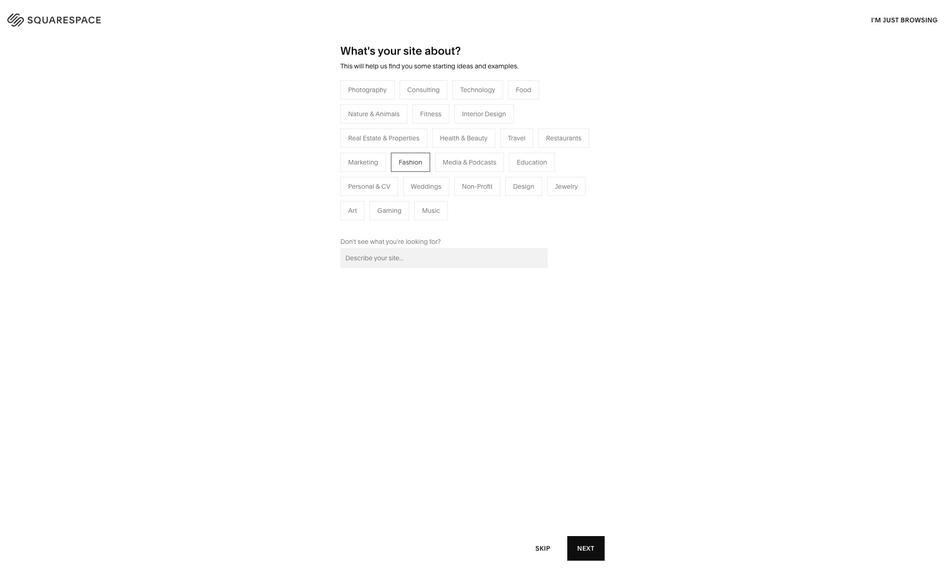 Task type: vqa. For each thing, say whether or not it's contained in the screenshot.
Fitness within the option
yes



Task type: describe. For each thing, give the bounding box(es) containing it.
for?
[[430, 237, 441, 246]]

fitness link
[[464, 154, 494, 162]]

& inside media & podcasts option
[[463, 158, 467, 166]]

interior design
[[462, 110, 506, 118]]

media inside media & podcasts option
[[443, 158, 462, 166]]

events
[[368, 168, 388, 176]]

1 horizontal spatial fitness
[[464, 154, 485, 162]]

what's your site about? this will help us find you some starting ideas and examples.
[[341, 44, 519, 70]]

Personal & CV radio
[[341, 177, 398, 196]]

community & non-profits
[[272, 168, 348, 176]]

podcasts inside option
[[469, 158, 497, 166]]

skip button
[[526, 536, 561, 561]]

next button
[[567, 536, 605, 561]]

& right community
[[308, 168, 312, 176]]

fashion
[[399, 158, 422, 166]]

home & decor link
[[464, 127, 517, 135]]

just
[[883, 16, 899, 24]]

education
[[517, 158, 547, 166]]

Restaurants radio
[[538, 128, 589, 148]]

1 vertical spatial properties
[[408, 195, 439, 203]]

this
[[341, 62, 353, 70]]

nature & animals inside option
[[348, 110, 400, 118]]

travel inside travel option
[[508, 134, 526, 142]]

music
[[422, 206, 440, 215]]

home
[[464, 127, 482, 135]]

Education radio
[[509, 153, 555, 172]]

travel link
[[368, 127, 395, 135]]

Music radio
[[414, 201, 448, 220]]

marketing
[[348, 158, 378, 166]]

weddings inside weddings radio
[[411, 182, 442, 190]]

0 horizontal spatial media & podcasts
[[368, 154, 422, 162]]

& down home & decor
[[486, 140, 490, 149]]

starting
[[433, 62, 456, 70]]

Marketing radio
[[341, 153, 386, 172]]

Interior Design radio
[[454, 104, 514, 123]]

Health & Beauty radio
[[432, 128, 495, 148]]

properties inside radio
[[389, 134, 420, 142]]

examples.
[[488, 62, 519, 70]]

& inside personal & cv radio
[[376, 182, 380, 190]]

Technology radio
[[453, 80, 503, 99]]

community & non-profits link
[[272, 168, 357, 176]]

Photography radio
[[341, 80, 395, 99]]

Weddings radio
[[403, 177, 449, 196]]

us
[[380, 62, 387, 70]]

Jewelry radio
[[547, 177, 586, 196]]

1 vertical spatial estate
[[383, 195, 401, 203]]

jewelry
[[555, 182, 578, 190]]

& down weddings link
[[403, 195, 407, 203]]

nature & animals link
[[464, 140, 525, 149]]

design inside 'option'
[[485, 110, 506, 118]]

you
[[402, 62, 413, 70]]

& inside nature & animals option
[[370, 110, 374, 118]]

& inside health & beauty radio
[[461, 134, 465, 142]]

skip
[[536, 544, 551, 552]]

nature inside option
[[348, 110, 369, 118]]

looking
[[406, 237, 428, 246]]

Don't see what you're looking for? field
[[341, 248, 548, 268]]

0 horizontal spatial non-
[[314, 168, 329, 176]]

gaming
[[378, 206, 402, 215]]

ideas
[[457, 62, 473, 70]]

non- inside non-profit radio
[[462, 182, 477, 190]]

i'm just browsing
[[872, 16, 938, 24]]

i'm
[[872, 16, 882, 24]]

0 horizontal spatial media
[[368, 154, 387, 162]]

see
[[358, 237, 369, 246]]

what
[[370, 237, 385, 246]]

Consulting radio
[[400, 80, 448, 99]]

will
[[354, 62, 364, 70]]

design inside "radio"
[[513, 182, 535, 190]]



Task type: locate. For each thing, give the bounding box(es) containing it.
estate up gaming
[[383, 195, 401, 203]]

design
[[485, 110, 506, 118], [513, 182, 535, 190]]

1 vertical spatial nature & animals
[[464, 140, 516, 149]]

fitness down beauty
[[464, 154, 485, 162]]

0 horizontal spatial restaurants
[[368, 140, 403, 149]]

travel right decor
[[508, 134, 526, 142]]

real estate & properties up gaming
[[368, 195, 439, 203]]

0 vertical spatial nature
[[348, 110, 369, 118]]

fitness
[[420, 110, 442, 118], [464, 154, 485, 162]]

0 vertical spatial design
[[485, 110, 506, 118]]

real estate & properties link
[[368, 195, 448, 203]]

properties up media & podcasts link
[[389, 134, 420, 142]]

personal & cv
[[348, 182, 390, 190]]

media & podcasts down health & beauty
[[443, 158, 497, 166]]

Gaming radio
[[370, 201, 409, 220]]

media & podcasts inside option
[[443, 158, 497, 166]]

0 horizontal spatial nature
[[348, 110, 369, 118]]

Food radio
[[508, 80, 539, 99]]

0 vertical spatial non-
[[314, 168, 329, 176]]

1 horizontal spatial media
[[443, 158, 462, 166]]

1 vertical spatial real estate & properties
[[368, 195, 439, 203]]

animals
[[376, 110, 400, 118], [491, 140, 516, 149]]

real up marketing option
[[348, 134, 361, 142]]

media & podcasts link
[[368, 154, 431, 162]]

media & podcasts down restaurants link
[[368, 154, 422, 162]]

what's
[[341, 44, 376, 57]]

0 horizontal spatial estate
[[363, 134, 381, 142]]

non- down media & podcasts option
[[462, 182, 477, 190]]

nature & animals down the home & decor link
[[464, 140, 516, 149]]

nature down photography on the top of the page
[[348, 110, 369, 118]]

Fitness radio
[[413, 104, 449, 123]]

fitness inside radio
[[420, 110, 442, 118]]

fitness down the "consulting" radio
[[420, 110, 442, 118]]

Non-Profit radio
[[454, 177, 501, 196]]

0 vertical spatial real
[[348, 134, 361, 142]]

1 horizontal spatial media & podcasts
[[443, 158, 497, 166]]

& down restaurants link
[[388, 154, 392, 162]]

&
[[370, 110, 374, 118], [484, 127, 488, 135], [383, 134, 387, 142], [461, 134, 465, 142], [486, 140, 490, 149], [388, 154, 392, 162], [463, 158, 467, 166], [308, 168, 312, 176], [376, 182, 380, 190], [403, 195, 407, 203]]

1 horizontal spatial nature
[[464, 140, 484, 149]]

Design radio
[[506, 177, 542, 196]]

weddings
[[368, 181, 398, 190], [411, 182, 442, 190]]

non-
[[314, 168, 329, 176], [462, 182, 477, 190]]

0 vertical spatial animals
[[376, 110, 400, 118]]

restaurants inside option
[[546, 134, 582, 142]]

restaurants link
[[368, 140, 412, 149]]

some
[[414, 62, 431, 70]]

cv
[[382, 182, 390, 190]]

0 vertical spatial nature & animals
[[348, 110, 400, 118]]

0 horizontal spatial travel
[[368, 127, 385, 135]]

& left cv
[[376, 182, 380, 190]]

Media & Podcasts radio
[[435, 153, 504, 172]]

design up decor
[[485, 110, 506, 118]]

non- right community
[[314, 168, 329, 176]]

design down the education
[[513, 182, 535, 190]]

& inside real estate & properties radio
[[383, 134, 387, 142]]

& right "health"
[[461, 134, 465, 142]]

interior
[[462, 110, 484, 118]]

podcasts down nature & animals link
[[469, 158, 497, 166]]

real down the personal & cv
[[368, 195, 381, 203]]

estate inside radio
[[363, 134, 381, 142]]

estate down nature & animals option
[[363, 134, 381, 142]]

restaurants down 'travel' link
[[368, 140, 403, 149]]

non-profit
[[462, 182, 493, 190]]

0 vertical spatial fitness
[[420, 110, 442, 118]]

restaurants up the education
[[546, 134, 582, 142]]

community
[[272, 168, 307, 176]]

real estate & properties inside real estate & properties radio
[[348, 134, 420, 142]]

0 horizontal spatial real
[[348, 134, 361, 142]]

nature & animals up 'travel' link
[[348, 110, 400, 118]]

squarespace logo image
[[18, 11, 119, 26]]

animals inside option
[[376, 110, 400, 118]]

media up events
[[368, 154, 387, 162]]

estate
[[363, 134, 381, 142], [383, 195, 401, 203]]

1 horizontal spatial estate
[[383, 195, 401, 203]]

0 horizontal spatial podcasts
[[394, 154, 422, 162]]

restaurants
[[546, 134, 582, 142], [368, 140, 403, 149]]

0 horizontal spatial animals
[[376, 110, 400, 118]]

1 horizontal spatial animals
[[491, 140, 516, 149]]

you're
[[386, 237, 404, 246]]

& up media & podcasts link
[[383, 134, 387, 142]]

1 horizontal spatial design
[[513, 182, 535, 190]]

decor
[[490, 127, 508, 135]]

nature & animals
[[348, 110, 400, 118], [464, 140, 516, 149]]

0 horizontal spatial nature & animals
[[348, 110, 400, 118]]

1 horizontal spatial restaurants
[[546, 134, 582, 142]]

weddings down 'events' link
[[368, 181, 398, 190]]

weddings link
[[368, 181, 408, 190]]

media & podcasts
[[368, 154, 422, 162], [443, 158, 497, 166]]

0 vertical spatial estate
[[363, 134, 381, 142]]

1 horizontal spatial real
[[368, 195, 381, 203]]

Fashion radio
[[391, 153, 430, 172]]

media
[[368, 154, 387, 162], [443, 158, 462, 166]]

site
[[403, 44, 422, 57]]

1 horizontal spatial travel
[[508, 134, 526, 142]]

1 horizontal spatial podcasts
[[469, 158, 497, 166]]

1 horizontal spatial non-
[[462, 182, 477, 190]]

properties up the music
[[408, 195, 439, 203]]

real
[[348, 134, 361, 142], [368, 195, 381, 203]]

properties
[[389, 134, 420, 142], [408, 195, 439, 203]]

animals down decor
[[491, 140, 516, 149]]

squarespace logo link
[[18, 11, 200, 26]]

0 vertical spatial real estate & properties
[[348, 134, 420, 142]]

1 vertical spatial animals
[[491, 140, 516, 149]]

Real Estate & Properties radio
[[341, 128, 427, 148]]

travel down nature & animals option
[[368, 127, 385, 135]]

home & decor
[[464, 127, 508, 135]]

don't see what you're looking for?
[[341, 237, 441, 246]]

& right home
[[484, 127, 488, 135]]

podcasts down restaurants link
[[394, 154, 422, 162]]

food
[[516, 86, 532, 94]]

Art radio
[[341, 201, 365, 220]]

real inside radio
[[348, 134, 361, 142]]

real estate & properties
[[348, 134, 420, 142], [368, 195, 439, 203]]

technology
[[460, 86, 495, 94]]

0 horizontal spatial fitness
[[420, 110, 442, 118]]

and
[[475, 62, 486, 70]]

nature down home
[[464, 140, 484, 149]]

travel
[[368, 127, 385, 135], [508, 134, 526, 142]]

nature
[[348, 110, 369, 118], [464, 140, 484, 149]]

animals up 'travel' link
[[376, 110, 400, 118]]

beauty
[[467, 134, 488, 142]]

real estate & properties up media & podcasts link
[[348, 134, 420, 142]]

health
[[440, 134, 460, 142]]

1 vertical spatial real
[[368, 195, 381, 203]]

weddings up real estate & properties link in the left top of the page
[[411, 182, 442, 190]]

& up 'travel' link
[[370, 110, 374, 118]]

i'm just browsing link
[[872, 7, 938, 32]]

your
[[378, 44, 401, 57]]

art
[[348, 206, 357, 215]]

1 vertical spatial fitness
[[464, 154, 485, 162]]

1 vertical spatial nature
[[464, 140, 484, 149]]

0 horizontal spatial weddings
[[368, 181, 398, 190]]

about?
[[425, 44, 461, 57]]

media down "health"
[[443, 158, 462, 166]]

health & beauty
[[440, 134, 488, 142]]

personal
[[348, 182, 374, 190]]

0 vertical spatial properties
[[389, 134, 420, 142]]

podcasts
[[394, 154, 422, 162], [469, 158, 497, 166]]

profit
[[477, 182, 493, 190]]

1 horizontal spatial nature & animals
[[464, 140, 516, 149]]

find
[[389, 62, 400, 70]]

bloom image
[[350, 312, 595, 573]]

help
[[366, 62, 379, 70]]

1 vertical spatial design
[[513, 182, 535, 190]]

1 vertical spatial non-
[[462, 182, 477, 190]]

Travel radio
[[500, 128, 533, 148]]

photography
[[348, 86, 387, 94]]

profits
[[329, 168, 348, 176]]

0 horizontal spatial design
[[485, 110, 506, 118]]

Nature & Animals radio
[[341, 104, 408, 123]]

consulting
[[407, 86, 440, 94]]

next
[[577, 544, 595, 552]]

events link
[[368, 168, 397, 176]]

don't
[[341, 237, 356, 246]]

1 horizontal spatial weddings
[[411, 182, 442, 190]]

& down health & beauty
[[463, 158, 467, 166]]

browsing
[[901, 16, 938, 24]]



